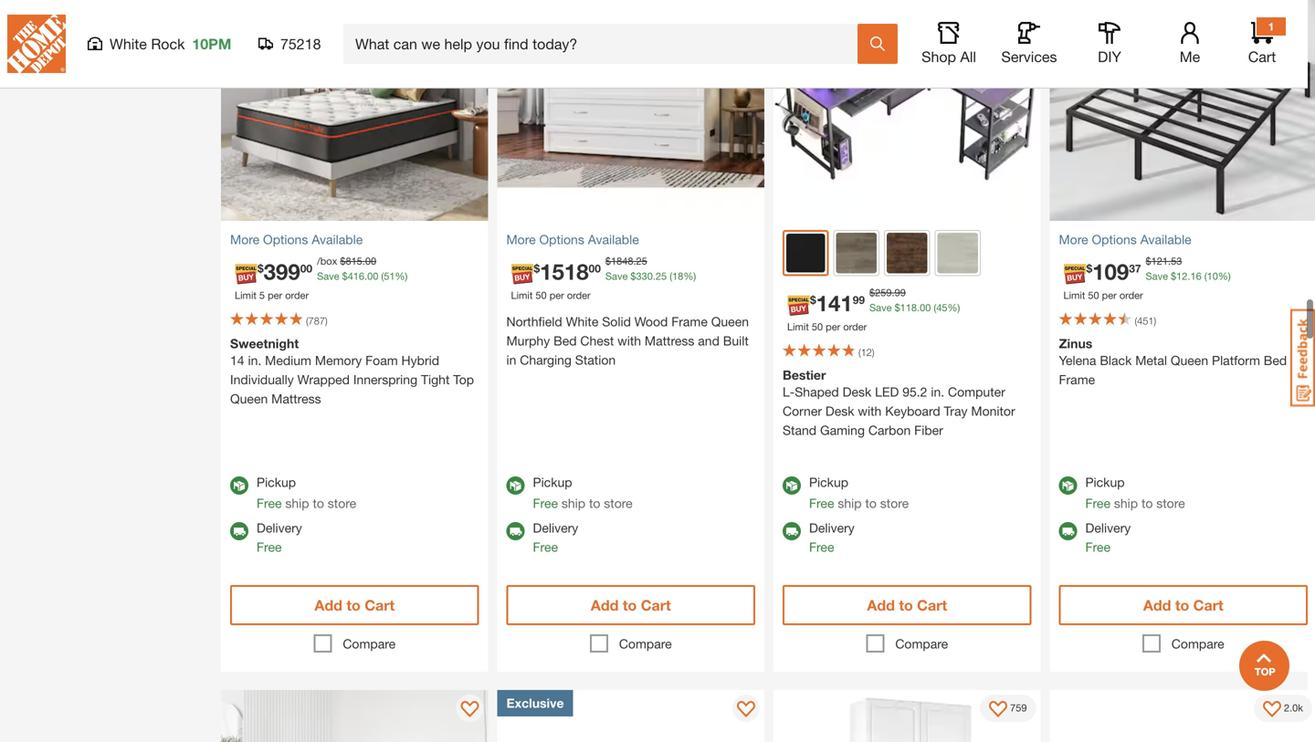 Task type: describe. For each thing, give the bounding box(es) containing it.
order for 141
[[843, 321, 867, 333]]

109
[[1093, 258, 1129, 284]]

( inside $ 259 . 99 save $ 118 . 00 ( 45 %) limit 50 per order
[[934, 302, 936, 314]]

14 in. medium memory foam hybrid individually wrapped innerspring tight top queen mattress image
[[221, 0, 488, 221]]

$ right /box
[[340, 255, 346, 267]]

black carton fiber image
[[786, 234, 825, 273]]

northfield white solid wood frame queen murphy bed chest with mattress and built in charging station
[[506, 314, 749, 368]]

. left 45
[[917, 302, 920, 314]]

rock
[[151, 35, 185, 53]]

limit for 1518
[[511, 290, 533, 301]]

corner
[[783, 404, 822, 419]]

sweetnight 14 in. medium memory foam hybrid individually wrapped innerspring tight top queen mattress
[[230, 336, 474, 406]]

What can we help you find today? search field
[[355, 25, 857, 63]]

l-shaped desk led 95.2 in. computer corner desk with keyboard tray monitor stand gaming carbon fiber image
[[774, 0, 1041, 221]]

available shipping image for 141
[[783, 522, 801, 541]]

in
[[506, 353, 516, 368]]

order inside /box $ 815 . 00 save $ 416 . 00 ( 51 %) limit 5 per order
[[285, 290, 309, 301]]

14
[[230, 353, 244, 368]]

50 for 1518
[[536, 290, 547, 301]]

$ inside $ 399 00
[[258, 262, 264, 275]]

metal
[[1136, 353, 1167, 368]]

399
[[264, 258, 300, 284]]

order for 109
[[1120, 290, 1143, 301]]

451
[[1137, 315, 1154, 327]]

5
[[259, 290, 265, 301]]

available for pickup image
[[230, 477, 248, 495]]

in. inside the 'bestier l-shaped desk led 95.2 in. computer corner desk with keyboard tray monitor stand gaming carbon fiber'
[[931, 385, 945, 400]]

00 left 51
[[367, 270, 378, 282]]

delivery free for 141
[[809, 521, 855, 555]]

00 inside $ 1518 00
[[589, 262, 601, 275]]

18
[[672, 270, 684, 282]]

( up medium
[[306, 315, 308, 327]]

%) for 141
[[948, 302, 960, 314]]

services button
[[1000, 22, 1059, 66]]

me button
[[1161, 22, 1219, 66]]

delivery free for 109
[[1086, 521, 1131, 555]]

sweetnight
[[230, 336, 299, 351]]

99 inside $ 259 . 99 save $ 118 . 00 ( 45 %) limit 50 per order
[[895, 287, 906, 299]]

pickup for 399
[[257, 475, 296, 490]]

00 inside $ 259 . 99 save $ 118 . 00 ( 45 %) limit 50 per order
[[920, 302, 931, 314]]

$ 1848 . 25 save $ 330 . 25 ( 18 %) limit 50 per order
[[511, 255, 696, 301]]

fiber
[[914, 423, 943, 438]]

stand
[[783, 423, 817, 438]]

exclusive
[[506, 696, 564, 711]]

more options available link for 1518
[[506, 230, 755, 249]]

delivery free for 399
[[257, 521, 302, 555]]

black
[[1100, 353, 1132, 368]]

121
[[1151, 255, 1168, 267]]

%) inside /box $ 815 . 00 save $ 416 . 00 ( 51 %) limit 5 per order
[[395, 270, 408, 282]]

available shipping image for 109
[[1059, 522, 1077, 541]]

75218 button
[[258, 35, 322, 53]]

$ right $ 1518 00
[[605, 255, 611, 267]]

pickup for 141
[[809, 475, 849, 490]]

wash grey image
[[836, 233, 877, 274]]

wood
[[635, 314, 668, 329]]

add to cart button for 109
[[1059, 585, 1308, 626]]

cart for 399
[[365, 597, 395, 614]]

and
[[698, 333, 720, 348]]

options for 399
[[263, 232, 308, 247]]

rustic brown image
[[887, 233, 928, 274]]

more for 399
[[230, 232, 260, 247]]

$ down 1848
[[631, 270, 636, 282]]

37
[[1129, 262, 1141, 275]]

$ down 53
[[1171, 270, 1177, 282]]

/box
[[317, 255, 337, 267]]

( 787 )
[[306, 315, 328, 327]]

$ inside $ 109 37
[[1086, 262, 1093, 275]]

787
[[308, 315, 325, 327]]

per inside /box $ 815 . 00 save $ 416 . 00 ( 51 %) limit 5 per order
[[268, 290, 282, 301]]

330
[[636, 270, 653, 282]]

bestier
[[783, 368, 826, 383]]

computer
[[948, 385, 1005, 400]]

2.0k
[[1284, 703, 1303, 714]]

store for 399
[[328, 496, 356, 511]]

759
[[1010, 703, 1027, 714]]

/box $ 815 . 00 save $ 416 . 00 ( 51 %) limit 5 per order
[[235, 255, 408, 301]]

monitor
[[971, 404, 1015, 419]]

compare for 1518
[[619, 637, 672, 652]]

solid
[[602, 314, 631, 329]]

services
[[1002, 48, 1057, 65]]

2.0k button
[[1254, 695, 1313, 722]]

50 for 141
[[812, 321, 823, 333]]

foam
[[365, 353, 398, 368]]

delivery for 1518
[[533, 521, 578, 536]]

$ 399 00
[[258, 258, 312, 284]]

mattress inside northfield white solid wood frame queen murphy bed chest with mattress and built in charging station
[[645, 333, 695, 348]]

top
[[453, 372, 474, 387]]

northfield
[[506, 314, 562, 329]]

diy button
[[1081, 22, 1139, 66]]

station
[[575, 353, 616, 368]]

416
[[348, 270, 364, 282]]

16
[[1191, 270, 1202, 282]]

( down $ 259 . 99 save $ 118 . 00 ( 45 %) limit 50 per order
[[859, 347, 861, 358]]

queen inside northfield white solid wood frame queen murphy bed chest with mattress and built in charging station
[[711, 314, 749, 329]]

more options available link for 399
[[230, 230, 479, 249]]

$ down 815
[[342, 270, 348, 282]]

shop all button
[[920, 22, 978, 66]]

with inside northfield white solid wood frame queen murphy bed chest with mattress and built in charging station
[[618, 333, 641, 348]]

individually
[[230, 372, 294, 387]]

limit for 109
[[1064, 290, 1085, 301]]

display image
[[461, 701, 479, 720]]

10
[[1207, 270, 1218, 282]]

queen inside sweetnight 14 in. medium memory foam hybrid individually wrapped innerspring tight top queen mattress
[[230, 391, 268, 406]]

carbon
[[869, 423, 911, 438]]

feedback link image
[[1291, 309, 1315, 407]]

0 horizontal spatial 25
[[636, 255, 647, 267]]

$ 109 37
[[1086, 258, 1141, 284]]

10pm
[[192, 35, 231, 53]]

zinus
[[1059, 336, 1093, 351]]

. up 330
[[633, 255, 636, 267]]

%) for 1518
[[684, 270, 696, 282]]

shop
[[922, 48, 956, 65]]

) for 141
[[872, 347, 875, 358]]

bonawick 6-drawer patina wood dresser (36 in. h x 66 in. w x 19 in. d) image
[[497, 690, 764, 743]]

259
[[875, 287, 892, 299]]

. left 18 on the right top of page
[[653, 270, 656, 282]]

53
[[1171, 255, 1182, 267]]

. right 37
[[1168, 255, 1171, 267]]

. left 51
[[364, 270, 367, 282]]

00 right 815
[[365, 255, 376, 267]]

( 451 )
[[1135, 315, 1156, 327]]

chest
[[580, 333, 614, 348]]

l-
[[783, 385, 795, 400]]

delivery for 399
[[257, 521, 302, 536]]

diy
[[1098, 48, 1122, 65]]

delivery for 109
[[1086, 521, 1131, 536]]

northfield white solid wood frame queen murphy bed chest with mattress and built in charging station link
[[506, 312, 755, 370]]

zinus yelena black metal queen platform bed frame
[[1059, 336, 1287, 387]]

more for 109
[[1059, 232, 1088, 247]]

cart for 109
[[1194, 597, 1224, 614]]

$ right "$ 141 99"
[[870, 287, 875, 299]]

%) for 109
[[1218, 270, 1231, 282]]

white rock 10pm
[[110, 35, 231, 53]]

add to cart for 1518
[[591, 597, 671, 614]]

add for 399
[[315, 597, 342, 614]]

available for pickup image for 109
[[1059, 477, 1077, 495]]



Task type: vqa. For each thing, say whether or not it's contained in the screenshot.
16
yes



Task type: locate. For each thing, give the bounding box(es) containing it.
available for pickup image for 1518
[[506, 477, 525, 495]]

2 horizontal spatial )
[[1154, 315, 1156, 327]]

save for 1518
[[605, 270, 628, 282]]

3 compare from the left
[[895, 637, 948, 652]]

ship
[[285, 496, 309, 511], [562, 496, 586, 511], [838, 496, 862, 511], [1114, 496, 1138, 511]]

3 available from the left
[[1141, 232, 1192, 247]]

1 vertical spatial white
[[566, 314, 599, 329]]

northfield white solid wood frame queen murphy bed chest with mattress and built in charging station image
[[497, 0, 764, 221]]

2 pickup from the left
[[533, 475, 572, 490]]

3 add from the left
[[867, 597, 895, 614]]

cart for 1518
[[641, 597, 671, 614]]

(
[[381, 270, 384, 282], [670, 270, 672, 282], [1205, 270, 1207, 282], [934, 302, 936, 314], [306, 315, 308, 327], [1135, 315, 1137, 327], [859, 347, 861, 358]]

save inside /box $ 815 . 00 save $ 416 . 00 ( 51 %) limit 5 per order
[[317, 270, 339, 282]]

limit inside /box $ 815 . 00 save $ 416 . 00 ( 51 %) limit 5 per order
[[235, 290, 257, 301]]

limit up the zinus
[[1064, 290, 1085, 301]]

25 up 330
[[636, 255, 647, 267]]

save down the 259
[[870, 302, 892, 314]]

0 vertical spatial white
[[110, 35, 147, 53]]

per
[[268, 290, 282, 301], [550, 290, 564, 301], [1102, 290, 1117, 301], [826, 321, 841, 333]]

) down $ 259 . 99 save $ 118 . 00 ( 45 %) limit 50 per order
[[872, 347, 875, 358]]

%) right 330
[[684, 270, 696, 282]]

with
[[618, 333, 641, 348], [858, 404, 882, 419]]

per inside the $ 121 . 53 save $ 12 . 16 ( 10 %) limit 50 per order
[[1102, 290, 1117, 301]]

display image for 759
[[989, 701, 1008, 720]]

compare up trailwinds white storage cabinet image
[[895, 637, 948, 652]]

2 available for pickup image from the left
[[783, 477, 801, 495]]

. up 416
[[362, 255, 365, 267]]

0 vertical spatial with
[[618, 333, 641, 348]]

pickup free ship to store
[[257, 475, 356, 511], [533, 475, 633, 511], [809, 475, 909, 511], [1086, 475, 1185, 511]]

add to cart button
[[230, 585, 479, 626], [506, 585, 755, 626], [783, 585, 1032, 626], [1059, 585, 1308, 626]]

2 horizontal spatial queen
[[1171, 353, 1209, 368]]

1 delivery free from the left
[[257, 521, 302, 555]]

50 inside $ 1848 . 25 save $ 330 . 25 ( 18 %) limit 50 per order
[[536, 290, 547, 301]]

1 vertical spatial bed
[[1264, 353, 1287, 368]]

4 add to cart button from the left
[[1059, 585, 1308, 626]]

1 horizontal spatial more
[[506, 232, 536, 247]]

cart
[[1248, 48, 1276, 65], [365, 597, 395, 614], [641, 597, 671, 614], [917, 597, 947, 614], [1194, 597, 1224, 614]]

.
[[362, 255, 365, 267], [633, 255, 636, 267], [1168, 255, 1171, 267], [364, 270, 367, 282], [653, 270, 656, 282], [1188, 270, 1191, 282], [892, 287, 895, 299], [917, 302, 920, 314]]

me
[[1180, 48, 1200, 65]]

limit up bestier
[[787, 321, 809, 333]]

%) right 416
[[395, 270, 408, 282]]

per inside $ 259 . 99 save $ 118 . 00 ( 45 %) limit 50 per order
[[826, 321, 841, 333]]

1 horizontal spatial bed
[[1264, 353, 1287, 368]]

1 more options available from the left
[[230, 232, 363, 247]]

charging
[[520, 353, 572, 368]]

save inside the $ 121 . 53 save $ 12 . 16 ( 10 %) limit 50 per order
[[1146, 270, 1168, 282]]

available for 399
[[312, 232, 363, 247]]

options for 1518
[[539, 232, 584, 247]]

1 horizontal spatial with
[[858, 404, 882, 419]]

1 add from the left
[[315, 597, 342, 614]]

desk
[[843, 385, 872, 400], [826, 404, 855, 419]]

available shipping image
[[230, 522, 248, 541], [1059, 522, 1077, 541]]

display image
[[737, 701, 755, 720], [989, 701, 1008, 720], [1263, 701, 1281, 720]]

3 more options available from the left
[[1059, 232, 1192, 247]]

( right 330
[[670, 270, 672, 282]]

4 add to cart from the left
[[1143, 597, 1224, 614]]

store for 109
[[1157, 496, 1185, 511]]

50 inside the $ 121 . 53 save $ 12 . 16 ( 10 %) limit 50 per order
[[1088, 290, 1099, 301]]

12 down $ 259 . 99 save $ 118 . 00 ( 45 %) limit 50 per order
[[861, 347, 872, 358]]

50
[[536, 290, 547, 301], [1088, 290, 1099, 301], [812, 321, 823, 333]]

add to cart
[[315, 597, 395, 614], [591, 597, 671, 614], [867, 597, 947, 614], [1143, 597, 1224, 614]]

pickup
[[257, 475, 296, 490], [533, 475, 572, 490], [809, 475, 849, 490], [1086, 475, 1125, 490]]

0 horizontal spatial available for pickup image
[[506, 477, 525, 495]]

99
[[895, 287, 906, 299], [853, 294, 865, 306]]

add for 109
[[1143, 597, 1171, 614]]

ship for 1518
[[562, 496, 586, 511]]

2 horizontal spatial available
[[1141, 232, 1192, 247]]

per right 5
[[268, 290, 282, 301]]

store for 1518
[[604, 496, 633, 511]]

queen inside zinus yelena black metal queen platform bed frame
[[1171, 353, 1209, 368]]

per for 1518
[[550, 290, 564, 301]]

50 inside $ 259 . 99 save $ 118 . 00 ( 45 %) limit 50 per order
[[812, 321, 823, 333]]

compare for 109
[[1172, 637, 1225, 652]]

( right 416
[[381, 270, 384, 282]]

$ up 5
[[258, 262, 264, 275]]

available shipping image for 1518
[[506, 522, 525, 541]]

$
[[340, 255, 346, 267], [605, 255, 611, 267], [1146, 255, 1151, 267], [258, 262, 264, 275], [534, 262, 540, 275], [1086, 262, 1093, 275], [342, 270, 348, 282], [631, 270, 636, 282], [1171, 270, 1177, 282], [870, 287, 875, 299], [810, 294, 816, 306], [895, 302, 900, 314]]

1 available shipping image from the left
[[506, 522, 525, 541]]

more up $ 399 00
[[230, 232, 260, 247]]

led
[[875, 385, 899, 400]]

more up $ 1518 00
[[506, 232, 536, 247]]

0 horizontal spatial 12
[[861, 347, 872, 358]]

white
[[110, 35, 147, 53], [566, 314, 599, 329]]

$ 259 . 99 save $ 118 . 00 ( 45 %) limit 50 per order
[[787, 287, 960, 333]]

yelena black metal queen platform bed frame image
[[1050, 0, 1315, 221]]

more up $ 109 37
[[1059, 232, 1088, 247]]

wrapped
[[297, 372, 350, 387]]

pickup free ship to store for 109
[[1086, 475, 1185, 511]]

0 vertical spatial 12
[[1177, 270, 1188, 282]]

3 available for pickup image from the left
[[1059, 477, 1077, 495]]

0 horizontal spatial 99
[[853, 294, 865, 306]]

2 horizontal spatial more options available
[[1059, 232, 1192, 247]]

per for 141
[[826, 321, 841, 333]]

. down rustic brown image
[[892, 287, 895, 299]]

( inside $ 1848 . 25 save $ 330 . 25 ( 18 %) limit 50 per order
[[670, 270, 672, 282]]

1 more from the left
[[230, 232, 260, 247]]

3 add to cart button from the left
[[783, 585, 1032, 626]]

) up metal
[[1154, 315, 1156, 327]]

3 store from the left
[[880, 496, 909, 511]]

platform
[[1212, 353, 1260, 368]]

order inside $ 259 . 99 save $ 118 . 00 ( 45 %) limit 50 per order
[[843, 321, 867, 333]]

available
[[312, 232, 363, 247], [588, 232, 639, 247], [1141, 232, 1192, 247]]

add to cart button for 1518
[[506, 585, 755, 626]]

order up ( 12 )
[[843, 321, 867, 333]]

%) inside $ 259 . 99 save $ 118 . 00 ( 45 %) limit 50 per order
[[948, 302, 960, 314]]

0 vertical spatial 25
[[636, 255, 647, 267]]

more options available link up 815
[[230, 230, 479, 249]]

limit inside the $ 121 . 53 save $ 12 . 16 ( 10 %) limit 50 per order
[[1064, 290, 1085, 301]]

save for 109
[[1146, 270, 1168, 282]]

2 more from the left
[[506, 232, 536, 247]]

3 pickup from the left
[[809, 475, 849, 490]]

limit inside $ 1848 . 25 save $ 330 . 25 ( 18 %) limit 50 per order
[[511, 290, 533, 301]]

1 vertical spatial with
[[858, 404, 882, 419]]

1 horizontal spatial available shipping image
[[783, 522, 801, 541]]

00 left 1848
[[589, 262, 601, 275]]

white left 'rock'
[[110, 35, 147, 53]]

0 vertical spatial desk
[[843, 385, 872, 400]]

with down led
[[858, 404, 882, 419]]

murphy
[[506, 333, 550, 348]]

white inside northfield white solid wood frame queen murphy bed chest with mattress and built in charging station
[[566, 314, 599, 329]]

queen right metal
[[1171, 353, 1209, 368]]

00 inside $ 399 00
[[300, 262, 312, 275]]

00 left /box
[[300, 262, 312, 275]]

2 available from the left
[[588, 232, 639, 247]]

2 options from the left
[[539, 232, 584, 247]]

0 horizontal spatial frame
[[672, 314, 708, 329]]

compare up 10 in. support cooling medium to firm gel memory foam tight top queen mattress, breathable and hypoallergenic image
[[343, 637, 396, 652]]

50 down 141
[[812, 321, 823, 333]]

bed inside zinus yelena black metal queen platform bed frame
[[1264, 353, 1287, 368]]

2 add from the left
[[591, 597, 619, 614]]

$ 121 . 53 save $ 12 . 16 ( 10 %) limit 50 per order
[[1064, 255, 1231, 301]]

141
[[816, 290, 853, 316]]

0 vertical spatial queen
[[711, 314, 749, 329]]

99 inside "$ 141 99"
[[853, 294, 865, 306]]

) up memory
[[325, 315, 328, 327]]

0 horizontal spatial bed
[[554, 333, 577, 348]]

( right "118"
[[934, 302, 936, 314]]

medium
[[265, 353, 311, 368]]

1 horizontal spatial 25
[[656, 270, 667, 282]]

%) inside $ 1848 . 25 save $ 330 . 25 ( 18 %) limit 50 per order
[[684, 270, 696, 282]]

1 horizontal spatial )
[[872, 347, 875, 358]]

3 ship from the left
[[838, 496, 862, 511]]

3 more options available link from the left
[[1059, 230, 1308, 249]]

12
[[1177, 270, 1188, 282], [861, 347, 872, 358]]

0 horizontal spatial available shipping image
[[506, 522, 525, 541]]

0 horizontal spatial queen
[[230, 391, 268, 406]]

0 horizontal spatial more options available
[[230, 232, 363, 247]]

50 down 109
[[1088, 290, 1099, 301]]

queen
[[711, 314, 749, 329], [1171, 353, 1209, 368], [230, 391, 268, 406]]

0 horizontal spatial 50
[[536, 290, 547, 301]]

4 pickup free ship to store from the left
[[1086, 475, 1185, 511]]

1 vertical spatial in.
[[931, 385, 945, 400]]

1 vertical spatial queen
[[1171, 353, 1209, 368]]

compare up wesley 31.5 in. dark grey microfiber 4-seater tuxedo sofa with round arms image
[[1172, 637, 1225, 652]]

built
[[723, 333, 749, 348]]

1 horizontal spatial more options available
[[506, 232, 639, 247]]

51
[[384, 270, 395, 282]]

ship for 109
[[1114, 496, 1138, 511]]

more options available link up 1848
[[506, 230, 755, 249]]

0 vertical spatial mattress
[[645, 333, 695, 348]]

2 horizontal spatial more
[[1059, 232, 1088, 247]]

12 inside the $ 121 . 53 save $ 12 . 16 ( 10 %) limit 50 per order
[[1177, 270, 1188, 282]]

2 horizontal spatial more options available link
[[1059, 230, 1308, 249]]

$ inside "$ 141 99"
[[810, 294, 816, 306]]

white up chest
[[566, 314, 599, 329]]

queen up built
[[711, 314, 749, 329]]

$ 1518 00
[[534, 258, 601, 284]]

1 horizontal spatial options
[[539, 232, 584, 247]]

2 horizontal spatial options
[[1092, 232, 1137, 247]]

more options available up $ 399 00
[[230, 232, 363, 247]]

1 horizontal spatial frame
[[1059, 372, 1095, 387]]

2 add to cart button from the left
[[506, 585, 755, 626]]

add to cart button for 141
[[783, 585, 1032, 626]]

4 delivery free from the left
[[1086, 521, 1131, 555]]

per down 141
[[826, 321, 841, 333]]

99 right the 259
[[895, 287, 906, 299]]

ship for 141
[[838, 496, 862, 511]]

0 horizontal spatial available
[[312, 232, 363, 247]]

0 horizontal spatial display image
[[737, 701, 755, 720]]

3 display image from the left
[[1263, 701, 1281, 720]]

2 add to cart from the left
[[591, 597, 671, 614]]

order inside $ 1848 . 25 save $ 330 . 25 ( 18 %) limit 50 per order
[[567, 290, 591, 301]]

2 ship from the left
[[562, 496, 586, 511]]

bed left feedback link image
[[1264, 353, 1287, 368]]

815
[[346, 255, 362, 267]]

more options available link up 53
[[1059, 230, 1308, 249]]

12 left 16
[[1177, 270, 1188, 282]]

1 ship from the left
[[285, 496, 309, 511]]

2 display image from the left
[[989, 701, 1008, 720]]

order down $ 399 00
[[285, 290, 309, 301]]

) for 109
[[1154, 315, 1156, 327]]

in.
[[248, 353, 261, 368], [931, 385, 945, 400]]

0 horizontal spatial available shipping image
[[230, 522, 248, 541]]

1 pickup free ship to store from the left
[[257, 475, 356, 511]]

2 more options available from the left
[[506, 232, 639, 247]]

0 horizontal spatial white
[[110, 35, 147, 53]]

1 horizontal spatial available for pickup image
[[783, 477, 801, 495]]

2 horizontal spatial available for pickup image
[[1059, 477, 1077, 495]]

memory
[[315, 353, 362, 368]]

ship for 399
[[285, 496, 309, 511]]

1 vertical spatial 12
[[861, 347, 872, 358]]

limit up northfield
[[511, 290, 533, 301]]

mattress inside sweetnight 14 in. medium memory foam hybrid individually wrapped innerspring tight top queen mattress
[[271, 391, 321, 406]]

) for 399
[[325, 315, 328, 327]]

1 pickup from the left
[[257, 475, 296, 490]]

%) inside the $ 121 . 53 save $ 12 . 16 ( 10 %) limit 50 per order
[[1218, 270, 1231, 282]]

3 options from the left
[[1092, 232, 1137, 247]]

1 store from the left
[[328, 496, 356, 511]]

3 delivery free from the left
[[809, 521, 855, 555]]

add to cart button for 399
[[230, 585, 479, 626]]

limit left 5
[[235, 290, 257, 301]]

per for 109
[[1102, 290, 1117, 301]]

1 horizontal spatial available shipping image
[[1059, 522, 1077, 541]]

add to cart for 399
[[315, 597, 395, 614]]

1 vertical spatial frame
[[1059, 372, 1095, 387]]

order for 1518
[[567, 290, 591, 301]]

1 available shipping image from the left
[[230, 522, 248, 541]]

2 vertical spatial queen
[[230, 391, 268, 406]]

per down 1518
[[550, 290, 564, 301]]

delivery
[[257, 521, 302, 536], [533, 521, 578, 536], [809, 521, 855, 536], [1086, 521, 1131, 536]]

00 left 45
[[920, 302, 931, 314]]

shop all
[[922, 48, 976, 65]]

the home depot logo image
[[7, 15, 66, 73]]

more for 1518
[[506, 232, 536, 247]]

available for 109
[[1141, 232, 1192, 247]]

1 delivery from the left
[[257, 521, 302, 536]]

2 horizontal spatial display image
[[1263, 701, 1281, 720]]

10 in. support cooling medium to firm gel memory foam tight top queen mattress, breathable and hypoallergenic image
[[221, 690, 488, 743]]

1 vertical spatial mattress
[[271, 391, 321, 406]]

desk up gaming on the right bottom of the page
[[826, 404, 855, 419]]

frame inside zinus yelena black metal queen platform bed frame
[[1059, 372, 1095, 387]]

add for 1518
[[591, 597, 619, 614]]

2 store from the left
[[604, 496, 633, 511]]

yelena
[[1059, 353, 1096, 368]]

add for 141
[[867, 597, 895, 614]]

$ left 45
[[895, 302, 900, 314]]

1 add to cart from the left
[[315, 597, 395, 614]]

innerspring
[[353, 372, 418, 387]]

delivery free for 1518
[[533, 521, 578, 555]]

options up $ 399 00
[[263, 232, 308, 247]]

)
[[325, 315, 328, 327], [1154, 315, 1156, 327], [872, 347, 875, 358]]

3 add to cart from the left
[[867, 597, 947, 614]]

free
[[257, 496, 282, 511], [533, 496, 558, 511], [809, 496, 834, 511], [1086, 496, 1111, 511], [257, 540, 282, 555], [533, 540, 558, 555], [809, 540, 834, 555], [1086, 540, 1111, 555]]

hybrid
[[401, 353, 439, 368]]

$ left 37
[[1086, 262, 1093, 275]]

delivery for 141
[[809, 521, 855, 536]]

trailwinds white storage cabinet image
[[774, 690, 1041, 743]]

1 horizontal spatial more options available link
[[506, 230, 755, 249]]

2 pickup free ship to store from the left
[[533, 475, 633, 511]]

1 horizontal spatial white
[[566, 314, 599, 329]]

limit
[[235, 290, 257, 301], [511, 290, 533, 301], [1064, 290, 1085, 301], [787, 321, 809, 333]]

2 available shipping image from the left
[[1059, 522, 1077, 541]]

759 button
[[980, 695, 1036, 722]]

add
[[315, 597, 342, 614], [591, 597, 619, 614], [867, 597, 895, 614], [1143, 597, 1171, 614]]

display image inside 759 dropdown button
[[989, 701, 1008, 720]]

( inside /box $ 815 . 00 save $ 416 . 00 ( 51 %) limit 5 per order
[[381, 270, 384, 282]]

0 horizontal spatial with
[[618, 333, 641, 348]]

mattress down wrapped
[[271, 391, 321, 406]]

mattress down wood
[[645, 333, 695, 348]]

1 horizontal spatial queen
[[711, 314, 749, 329]]

available up 1848
[[588, 232, 639, 247]]

2 compare from the left
[[619, 637, 672, 652]]

1 horizontal spatial mattress
[[645, 333, 695, 348]]

save down 1848
[[605, 270, 628, 282]]

available up /box
[[312, 232, 363, 247]]

bestier l-shaped desk led 95.2 in. computer corner desk with keyboard tray monitor stand gaming carbon fiber
[[783, 368, 1015, 438]]

0 horizontal spatial options
[[263, 232, 308, 247]]

with inside the 'bestier l-shaped desk led 95.2 in. computer corner desk with keyboard tray monitor stand gaming carbon fiber'
[[858, 404, 882, 419]]

pickup for 1518
[[533, 475, 572, 490]]

4 add from the left
[[1143, 597, 1171, 614]]

2 available shipping image from the left
[[783, 522, 801, 541]]

1 compare from the left
[[343, 637, 396, 652]]

queen down individually
[[230, 391, 268, 406]]

in. right 95.2
[[931, 385, 945, 400]]

available for 1518
[[588, 232, 639, 247]]

frame inside northfield white solid wood frame queen murphy bed chest with mattress and built in charging station
[[672, 314, 708, 329]]

compare for 399
[[343, 637, 396, 652]]

save for 141
[[870, 302, 892, 314]]

bed up charging on the top left of page
[[554, 333, 577, 348]]

save down 121
[[1146, 270, 1168, 282]]

options
[[263, 232, 308, 247], [539, 232, 584, 247], [1092, 232, 1137, 247]]

1 options from the left
[[263, 232, 308, 247]]

cart for 141
[[917, 597, 947, 614]]

per down 109
[[1102, 290, 1117, 301]]

( 12 )
[[859, 347, 875, 358]]

1 horizontal spatial in.
[[931, 385, 945, 400]]

more options available for 1518
[[506, 232, 639, 247]]

save inside $ 1848 . 25 save $ 330 . 25 ( 18 %) limit 50 per order
[[605, 270, 628, 282]]

mattress
[[645, 333, 695, 348], [271, 391, 321, 406]]

bed inside northfield white solid wood frame queen murphy bed chest with mattress and built in charging station
[[554, 333, 577, 348]]

display image inside 2.0k dropdown button
[[1263, 701, 1281, 720]]

25
[[636, 255, 647, 267], [656, 270, 667, 282]]

1
[[1268, 20, 1274, 33]]

gaming
[[820, 423, 865, 438]]

options up $ 109 37
[[1092, 232, 1137, 247]]

1 vertical spatial desk
[[826, 404, 855, 419]]

more options available for 109
[[1059, 232, 1192, 247]]

available shipping image for 399
[[230, 522, 248, 541]]

1 horizontal spatial display image
[[989, 701, 1008, 720]]

4 store from the left
[[1157, 496, 1185, 511]]

( up metal
[[1135, 315, 1137, 327]]

compare for 141
[[895, 637, 948, 652]]

95.2
[[903, 385, 928, 400]]

compare
[[343, 637, 396, 652], [619, 637, 672, 652], [895, 637, 948, 652], [1172, 637, 1225, 652]]

1518
[[540, 258, 589, 284]]

order inside the $ 121 . 53 save $ 12 . 16 ( 10 %) limit 50 per order
[[1120, 290, 1143, 301]]

$ inside $ 1518 00
[[534, 262, 540, 275]]

limit for 141
[[787, 321, 809, 333]]

1 more options available link from the left
[[230, 230, 479, 249]]

shaped
[[795, 385, 839, 400]]

available up 121
[[1141, 232, 1192, 247]]

in. inside sweetnight 14 in. medium memory foam hybrid individually wrapped innerspring tight top queen mattress
[[248, 353, 261, 368]]

$ up northfield
[[534, 262, 540, 275]]

25 left 18 on the right top of page
[[656, 270, 667, 282]]

( right 16
[[1205, 270, 1207, 282]]

pickup free ship to store for 399
[[257, 475, 356, 511]]

1 horizontal spatial 50
[[812, 321, 823, 333]]

1 available for pickup image from the left
[[506, 477, 525, 495]]

3 more from the left
[[1059, 232, 1088, 247]]

1 display image from the left
[[737, 701, 755, 720]]

$ right 37
[[1146, 255, 1151, 267]]

cart 1
[[1248, 20, 1276, 65]]

pickup for 109
[[1086, 475, 1125, 490]]

50 up northfield
[[536, 290, 547, 301]]

0 vertical spatial frame
[[672, 314, 708, 329]]

all
[[960, 48, 976, 65]]

in. right the "14"
[[248, 353, 261, 368]]

4 compare from the left
[[1172, 637, 1225, 652]]

2 more options available link from the left
[[506, 230, 755, 249]]

1 add to cart button from the left
[[230, 585, 479, 626]]

%) right 16
[[1218, 270, 1231, 282]]

store for 141
[[880, 496, 909, 511]]

0 horizontal spatial )
[[325, 315, 328, 327]]

save down /box
[[317, 270, 339, 282]]

0 vertical spatial bed
[[554, 333, 577, 348]]

with down solid
[[618, 333, 641, 348]]

wash white image
[[938, 233, 978, 274]]

0 vertical spatial in.
[[248, 353, 261, 368]]

order down 37
[[1120, 290, 1143, 301]]

0 horizontal spatial more
[[230, 232, 260, 247]]

1 available from the left
[[312, 232, 363, 247]]

$ 141 99
[[810, 290, 865, 316]]

keyboard
[[885, 404, 940, 419]]

limit inside $ 259 . 99 save $ 118 . 00 ( 45 %) limit 50 per order
[[787, 321, 809, 333]]

1 vertical spatial 25
[[656, 270, 667, 282]]

more options available for 399
[[230, 232, 363, 247]]

save inside $ 259 . 99 save $ 118 . 00 ( 45 %) limit 50 per order
[[870, 302, 892, 314]]

add to cart for 109
[[1143, 597, 1224, 614]]

4 ship from the left
[[1114, 496, 1138, 511]]

1848
[[611, 255, 633, 267]]

0 horizontal spatial more options available link
[[230, 230, 479, 249]]

pickup free ship to store for 141
[[809, 475, 909, 511]]

tight
[[421, 372, 450, 387]]

options for 109
[[1092, 232, 1137, 247]]

store
[[328, 496, 356, 511], [604, 496, 633, 511], [880, 496, 909, 511], [1157, 496, 1185, 511]]

wesley 31.5 in. dark grey microfiber 4-seater tuxedo sofa with round arms image
[[1050, 690, 1315, 743]]

99 left the 259
[[853, 294, 865, 306]]

add to cart for 141
[[867, 597, 947, 614]]

available for pickup image for 141
[[783, 477, 801, 495]]

45
[[936, 302, 948, 314]]

1 horizontal spatial 12
[[1177, 270, 1188, 282]]

frame up and
[[672, 314, 708, 329]]

order
[[285, 290, 309, 301], [567, 290, 591, 301], [1120, 290, 1143, 301], [843, 321, 867, 333]]

more options available link for 109
[[1059, 230, 1308, 249]]

118
[[900, 302, 917, 314]]

1 horizontal spatial available
[[588, 232, 639, 247]]

75218
[[280, 35, 321, 53]]

3 pickup free ship to store from the left
[[809, 475, 909, 511]]

4 delivery from the left
[[1086, 521, 1131, 536]]

tray
[[944, 404, 968, 419]]

available for pickup image
[[506, 477, 525, 495], [783, 477, 801, 495], [1059, 477, 1077, 495]]

%) right "118"
[[948, 302, 960, 314]]

display image for 2.0k
[[1263, 701, 1281, 720]]

. left 10
[[1188, 270, 1191, 282]]

options up 1518
[[539, 232, 584, 247]]

( inside the $ 121 . 53 save $ 12 . 16 ( 10 %) limit 50 per order
[[1205, 270, 1207, 282]]

0 horizontal spatial in.
[[248, 353, 261, 368]]

3 delivery from the left
[[809, 521, 855, 536]]

$ down black carton fiber icon
[[810, 294, 816, 306]]

more options available up $ 1518 00
[[506, 232, 639, 247]]

available shipping image
[[506, 522, 525, 541], [783, 522, 801, 541]]

2 delivery from the left
[[533, 521, 578, 536]]

frame down the 'yelena' on the top right of the page
[[1059, 372, 1095, 387]]

2 horizontal spatial 50
[[1088, 290, 1099, 301]]

1 horizontal spatial 99
[[895, 287, 906, 299]]

pickup free ship to store for 1518
[[533, 475, 633, 511]]

order down $ 1518 00
[[567, 290, 591, 301]]

4 pickup from the left
[[1086, 475, 1125, 490]]

2 delivery free from the left
[[533, 521, 578, 555]]

desk left led
[[843, 385, 872, 400]]

50 for 109
[[1088, 290, 1099, 301]]

more options available up 37
[[1059, 232, 1192, 247]]

per inside $ 1848 . 25 save $ 330 . 25 ( 18 %) limit 50 per order
[[550, 290, 564, 301]]

0 horizontal spatial mattress
[[271, 391, 321, 406]]

compare up bonawick 6-drawer patina wood dresser (36 in. h x 66 in. w x 19 in. d) image
[[619, 637, 672, 652]]



